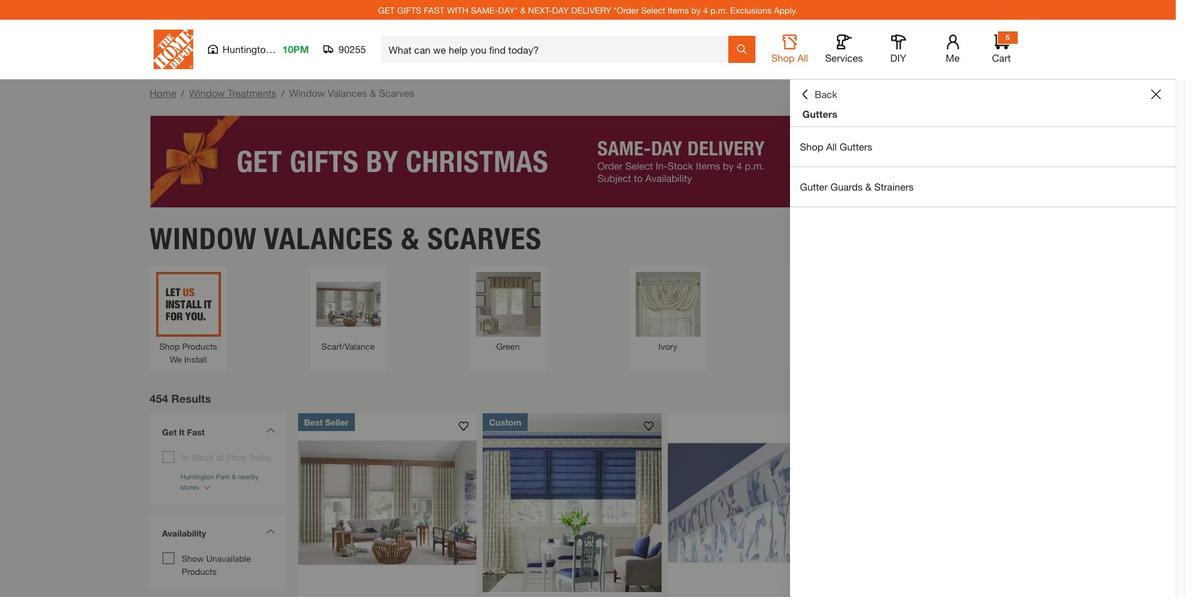 Task type: locate. For each thing, give the bounding box(es) containing it.
get
[[162, 427, 177, 438]]

shop down apply.
[[772, 52, 795, 64]]

1 horizontal spatial scarves
[[428, 221, 542, 257]]

by
[[692, 5, 701, 15]]

wood cornice image
[[298, 413, 477, 593]]

items
[[668, 5, 689, 15]]

unavailable
[[206, 554, 251, 564]]

all inside shop all gutters link
[[827, 141, 837, 153]]

day*
[[498, 5, 518, 15]]

shop all button
[[770, 35, 810, 64]]

in stock at store today link
[[182, 452, 272, 463]]

shop for shop all gutters
[[800, 141, 824, 153]]

/
[[181, 88, 184, 99], [282, 88, 284, 99]]

1 / from the left
[[181, 88, 184, 99]]

5
[[1006, 33, 1010, 42]]

next-
[[528, 5, 552, 15]]

fabric cornice image
[[483, 413, 662, 593]]

0 horizontal spatial all
[[798, 52, 809, 64]]

window
[[189, 87, 225, 99], [289, 87, 325, 99], [150, 221, 257, 257]]

valances
[[328, 87, 367, 99], [264, 221, 394, 257]]

scarf/valance
[[322, 341, 375, 352]]

custom
[[489, 417, 522, 428]]

/ right treatments at the top left
[[282, 88, 284, 99]]

we
[[170, 354, 182, 365]]

shop products we install image
[[156, 272, 221, 337]]

shop up we
[[159, 341, 180, 352]]

shop up "gutter"
[[800, 141, 824, 153]]

all inside shop all 'button'
[[798, 52, 809, 64]]

2 / from the left
[[282, 88, 284, 99]]

90255
[[339, 43, 366, 55]]

shop all
[[772, 52, 809, 64]]

in
[[182, 452, 189, 463]]

ivory
[[659, 341, 678, 352]]

scarf/valance image
[[316, 272, 381, 337]]

menu
[[790, 127, 1176, 208]]

me button
[[933, 35, 973, 64]]

green image
[[476, 272, 541, 337]]

products inside show unavailable products
[[182, 567, 217, 577]]

gutter guards & strainers
[[800, 181, 914, 193]]

shop inside the shop products we install
[[159, 341, 180, 352]]

in stock at store today
[[182, 452, 272, 463]]

products
[[182, 341, 217, 352], [182, 567, 217, 577]]

&
[[521, 5, 526, 15], [370, 87, 376, 99], [866, 181, 872, 193], [401, 221, 420, 257]]

1 horizontal spatial shop
[[772, 52, 795, 64]]

0 horizontal spatial /
[[181, 88, 184, 99]]

2 horizontal spatial shop
[[800, 141, 824, 153]]

1 vertical spatial products
[[182, 567, 217, 577]]

0 vertical spatial all
[[798, 52, 809, 64]]

all up 'back' 'button'
[[798, 52, 809, 64]]

1 vertical spatial gutters
[[840, 141, 873, 153]]

0 vertical spatial valances
[[328, 87, 367, 99]]

gutter
[[800, 181, 828, 193]]

0 vertical spatial shop
[[772, 52, 795, 64]]

shop
[[772, 52, 795, 64], [800, 141, 824, 153], [159, 341, 180, 352]]

1 vertical spatial valances
[[264, 221, 394, 257]]

fast
[[187, 427, 205, 438]]

show unavailable products
[[182, 554, 251, 577]]

& inside menu
[[866, 181, 872, 193]]

0 horizontal spatial shop
[[159, 341, 180, 352]]

get it fast link
[[156, 420, 279, 448]]

1 horizontal spatial all
[[827, 141, 837, 153]]

show unavailable products link
[[182, 554, 251, 577]]

0 horizontal spatial scarves
[[379, 87, 414, 99]]

1 horizontal spatial /
[[282, 88, 284, 99]]

shop for shop all
[[772, 52, 795, 64]]

green
[[497, 341, 520, 352]]

10pm
[[283, 43, 309, 55]]

products up install
[[182, 341, 217, 352]]

0 vertical spatial products
[[182, 341, 217, 352]]

0 horizontal spatial gutters
[[803, 108, 838, 120]]

products down show
[[182, 567, 217, 577]]

gutters up gutter guards & strainers
[[840, 141, 873, 153]]

/ right home link
[[181, 88, 184, 99]]

back button
[[800, 88, 838, 101]]

products inside the shop products we install
[[182, 341, 217, 352]]

scarves
[[379, 87, 414, 99], [428, 221, 542, 257]]

shop inside 'button'
[[772, 52, 795, 64]]

home
[[150, 87, 176, 99]]

0 vertical spatial gutters
[[803, 108, 838, 120]]

apply.
[[774, 5, 798, 15]]

cart
[[993, 52, 1011, 64]]

all for shop all
[[798, 52, 809, 64]]

all up the guards
[[827, 141, 837, 153]]

all
[[798, 52, 809, 64], [827, 141, 837, 153]]

home / window treatments / window valances & scarves
[[150, 87, 414, 99]]

cart 5
[[993, 33, 1011, 64]]

best seller
[[304, 417, 349, 428]]

diy button
[[879, 35, 919, 64]]

stock
[[191, 452, 214, 463]]

the home depot logo image
[[153, 30, 193, 69]]

get gifts fast with same-day* & next-day delivery *order select items by 4 p.m. exclusions apply.
[[378, 5, 798, 15]]

1 vertical spatial all
[[827, 141, 837, 153]]

454
[[150, 392, 168, 405]]

green link
[[476, 272, 541, 353]]

gutters
[[803, 108, 838, 120], [840, 141, 873, 153]]

results
[[171, 392, 211, 405]]

1 vertical spatial shop
[[800, 141, 824, 153]]

best
[[304, 417, 323, 428]]

90255 button
[[324, 43, 367, 56]]

1 horizontal spatial gutters
[[840, 141, 873, 153]]

2 vertical spatial shop
[[159, 341, 180, 352]]

gutters down 'back' 'button'
[[803, 108, 838, 120]]

strainers
[[875, 181, 914, 193]]



Task type: describe. For each thing, give the bounding box(es) containing it.
get it fast
[[162, 427, 205, 438]]

gutters inside shop all gutters link
[[840, 141, 873, 153]]

delivery
[[571, 5, 612, 15]]

get
[[378, 5, 395, 15]]

park
[[274, 43, 294, 55]]

What can we help you find today? search field
[[389, 36, 728, 62]]

same-
[[471, 5, 498, 15]]

drawer close image
[[1152, 90, 1162, 99]]

huntington
[[223, 43, 272, 55]]

me
[[946, 52, 960, 64]]

day
[[552, 5, 569, 15]]

services
[[826, 52, 863, 64]]

shop all gutters
[[800, 141, 873, 153]]

1 vertical spatial scarves
[[428, 221, 542, 257]]

today
[[249, 452, 272, 463]]

exclusions
[[731, 5, 772, 15]]

*order
[[614, 5, 639, 15]]

shop products we install link
[[156, 272, 221, 366]]

availability
[[162, 528, 206, 539]]

0 vertical spatial scarves
[[379, 87, 414, 99]]

back
[[815, 88, 838, 100]]

menu containing shop all gutters
[[790, 127, 1176, 208]]

select
[[641, 5, 666, 15]]

window valances & scarves
[[150, 221, 542, 257]]

sponsored banner image
[[150, 115, 1027, 208]]

treatments
[[228, 87, 277, 99]]

contour valance only image
[[668, 413, 848, 593]]

fast
[[424, 5, 445, 15]]

show
[[182, 554, 204, 564]]

availability link
[[156, 521, 279, 549]]

home link
[[150, 87, 176, 99]]

ivory image
[[636, 272, 701, 337]]

ivory link
[[636, 272, 701, 353]]

seller
[[325, 417, 349, 428]]

all for shop all gutters
[[827, 141, 837, 153]]

guards
[[831, 181, 863, 193]]

install
[[184, 354, 207, 365]]

services button
[[825, 35, 864, 64]]

with
[[447, 5, 469, 15]]

diy
[[891, 52, 907, 64]]

p.m.
[[711, 5, 728, 15]]

454 results
[[150, 392, 211, 405]]

gifts
[[397, 5, 422, 15]]

at
[[216, 452, 224, 463]]

store
[[226, 452, 247, 463]]

4
[[704, 5, 708, 15]]

shop for shop products we install
[[159, 341, 180, 352]]

huntington park
[[223, 43, 294, 55]]

scarf/valance link
[[316, 272, 381, 353]]

gutter guards & strainers link
[[790, 167, 1176, 207]]

shop all gutters link
[[790, 127, 1176, 167]]

it
[[179, 427, 185, 438]]

shop products we install
[[159, 341, 217, 365]]

feedback link image
[[1169, 209, 1186, 275]]

window treatments link
[[189, 87, 277, 99]]



Task type: vqa. For each thing, say whether or not it's contained in the screenshot.
Options for Plate
no



